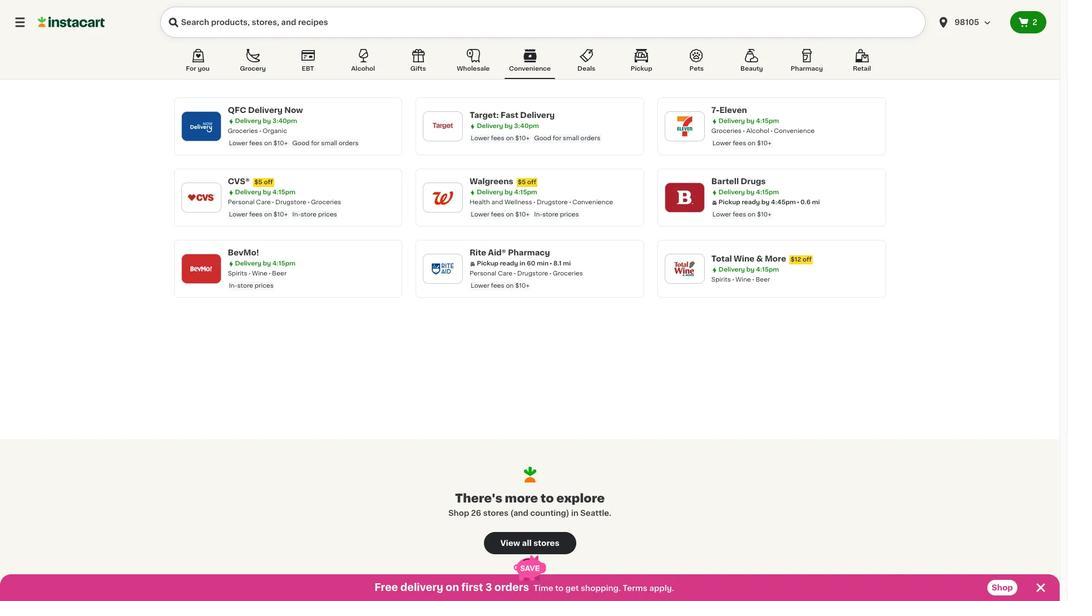 Task type: describe. For each thing, give the bounding box(es) containing it.
0 horizontal spatial prices
[[255, 283, 274, 289]]

first
[[462, 583, 484, 593]]

personal for delivery by 4:15pm
[[228, 199, 255, 205]]

in- for cvs®
[[293, 212, 301, 218]]

all
[[522, 539, 532, 547]]

there's more to explore shop 26 stores (and counting) in seattle.
[[449, 493, 612, 517]]

by for qfc delivery now logo
[[263, 118, 271, 124]]

bevmo!
[[228, 249, 259, 257]]

rite aid® pharmacy
[[470, 249, 550, 257]]

alcohol button
[[339, 47, 387, 79]]

delivery for walgreens logo
[[477, 189, 503, 195]]

more
[[765, 255, 787, 263]]

spirits wine beer for bevmo! logo
[[228, 271, 287, 277]]

0 horizontal spatial in-
[[229, 283, 237, 289]]

you
[[198, 66, 210, 72]]

fees down fast
[[491, 135, 505, 141]]

rite aid® pharmacy logo image
[[429, 254, 458, 283]]

lower fees on $10+ in-store prices for cvs®
[[229, 212, 337, 218]]

free delivery on first 3 orders time to get shopping. terms apply.
[[375, 583, 675, 593]]

delivery by 4:15pm for bevmo! logo
[[235, 261, 296, 267]]

bevmo! logo image
[[187, 254, 216, 283]]

98105 button
[[937, 7, 1004, 38]]

pickup button
[[618, 47, 666, 79]]

0 horizontal spatial store
[[237, 283, 253, 289]]

4:45pm
[[772, 199, 796, 205]]

ebt button
[[284, 47, 332, 79]]

cvs® logo image
[[187, 183, 216, 212]]

98105 button
[[931, 7, 1011, 38]]

shop inside there's more to explore shop 26 stores (and counting) in seattle.
[[449, 509, 470, 517]]

8.1
[[554, 261, 562, 267]]

pickup for pickup ready by 4:45pm
[[719, 199, 741, 205]]

pickup ready in 60 min
[[477, 261, 549, 267]]

delivery
[[401, 583, 444, 593]]

on left first
[[446, 583, 459, 593]]

for you
[[186, 66, 210, 72]]

min
[[537, 261, 549, 267]]

1 horizontal spatial alcohol
[[747, 128, 770, 134]]

$5 for walgreens
[[518, 179, 526, 185]]

ready for in
[[500, 261, 518, 267]]

seattle.
[[581, 509, 612, 517]]

in inside there's more to explore shop 26 stores (and counting) in seattle.
[[572, 509, 579, 517]]

on down pickup ready in 60 min
[[506, 283, 514, 289]]

cvs® $5 off
[[228, 178, 273, 185]]

target: fast delivery
[[470, 111, 555, 119]]

by for walgreens logo
[[505, 189, 513, 195]]

2 horizontal spatial convenience
[[775, 128, 815, 134]]

7-eleven
[[712, 106, 748, 114]]

4:15pm for total wine & more logo
[[757, 267, 780, 273]]

on down cvs® $5 off
[[264, 212, 272, 218]]

delivery for bartell drugs logo
[[719, 189, 745, 195]]

personal for 8.1 mi
[[470, 271, 497, 277]]

in- for walgreens
[[535, 212, 543, 218]]

8.1 mi
[[554, 261, 571, 267]]

wine for total wine & more logo
[[736, 277, 752, 283]]

0 horizontal spatial lower fees on $10+ good for small orders
[[229, 140, 359, 146]]

pickup for pickup
[[631, 66, 653, 72]]

7-eleven logo image
[[671, 112, 700, 141]]

fees down and
[[491, 212, 505, 218]]

spirits wine beer for total wine & more logo
[[712, 277, 771, 283]]

$5 for cvs®
[[254, 179, 263, 185]]

store for walgreens
[[543, 212, 559, 218]]

60
[[527, 261, 536, 267]]

counting)
[[531, 509, 570, 517]]

ebt
[[302, 66, 314, 72]]

lower down health
[[471, 212, 490, 218]]

delivery by 4:15pm for total wine & more logo
[[719, 267, 780, 273]]

wholesale button
[[450, 47, 498, 79]]

aid®
[[488, 249, 507, 257]]

delivery for target: fast delivery logo
[[477, 123, 503, 129]]

wholesale
[[457, 66, 490, 72]]

1 vertical spatial pharmacy
[[508, 249, 550, 257]]

fees down cvs® $5 off
[[249, 212, 263, 218]]

for you button
[[174, 47, 222, 79]]

for
[[186, 66, 196, 72]]

delivery by 3:40pm for fast
[[477, 123, 539, 129]]

0 horizontal spatial good
[[293, 140, 310, 146]]

pickup ready by 4:45pm
[[719, 199, 796, 205]]

walgreens $5 off
[[470, 178, 537, 185]]

alcohol inside 'alcohol' button
[[351, 66, 375, 72]]

get
[[566, 585, 579, 592]]

beauty
[[741, 66, 764, 72]]

to inside there's more to explore shop 26 stores (and counting) in seattle.
[[541, 493, 554, 504]]

&
[[757, 255, 764, 263]]

delivery for total wine & more logo
[[719, 267, 745, 273]]

total wine & more $12 off
[[712, 255, 812, 263]]

lower fees on $10+ for drugs
[[713, 212, 772, 218]]

delivery by 4:15pm for bartell drugs logo
[[719, 189, 780, 195]]

fees down the groceries alcohol convenience
[[733, 140, 747, 146]]

close image
[[1035, 581, 1048, 595]]

drugstore for delivery by 4:15pm
[[276, 199, 307, 205]]

delivery for qfc delivery now logo
[[235, 118, 261, 124]]

now
[[285, 106, 303, 114]]

lower down target:
[[471, 135, 490, 141]]

1 horizontal spatial convenience
[[573, 199, 614, 205]]

4:15pm for cvs® logo
[[273, 189, 296, 195]]

delivery by 4:15pm for 7-eleven logo
[[719, 118, 780, 124]]

by for target: fast delivery logo
[[505, 123, 513, 129]]

qfc delivery now
[[228, 106, 303, 114]]

beer for total wine & more logo
[[756, 277, 771, 283]]

save image
[[514, 555, 547, 581]]

$12
[[791, 257, 802, 263]]

health and wellness drugstore convenience
[[470, 199, 614, 205]]

gifts button
[[395, 47, 442, 79]]

shop inside 'button'
[[992, 584, 1014, 592]]

7-
[[712, 106, 720, 114]]

off for cvs®
[[264, 179, 273, 185]]

stores inside view all stores button
[[534, 539, 560, 547]]

view all stores
[[501, 539, 560, 547]]

delivery for cvs® logo
[[235, 189, 261, 195]]

convenience button
[[505, 47, 556, 79]]

on down organic
[[264, 140, 272, 146]]

off for walgreens
[[528, 179, 537, 185]]

fast
[[501, 111, 519, 119]]

total
[[712, 255, 732, 263]]

pets
[[690, 66, 704, 72]]

target:
[[470, 111, 499, 119]]

lower down rite on the top of page
[[471, 283, 490, 289]]

3:40pm for delivery
[[515, 123, 539, 129]]

more
[[505, 493, 538, 504]]

delivery by 4:15pm for walgreens logo
[[477, 189, 538, 195]]

retail button
[[839, 47, 887, 79]]

(and
[[511, 509, 529, 517]]

98105
[[955, 18, 980, 26]]

qfc delivery now logo image
[[187, 112, 216, 141]]

0.6
[[801, 199, 811, 205]]

1 horizontal spatial for
[[553, 135, 562, 141]]

0 horizontal spatial small
[[321, 140, 337, 146]]

view all stores link
[[484, 532, 576, 554]]

walgreens
[[470, 178, 514, 185]]

by left 4:45pm
[[762, 199, 770, 205]]



Task type: vqa. For each thing, say whether or not it's contained in the screenshot.
Product group containing 1
no



Task type: locate. For each thing, give the bounding box(es) containing it.
4:15pm for walgreens logo
[[515, 189, 538, 195]]

0 horizontal spatial pharmacy
[[508, 249, 550, 257]]

mi right '8.1'
[[563, 261, 571, 267]]

1 horizontal spatial shop
[[992, 584, 1014, 592]]

bartell
[[712, 178, 739, 185]]

delivery for bevmo! logo
[[235, 261, 261, 267]]

in-store prices
[[229, 283, 274, 289]]

lower fees on $10+ good for small orders down organic
[[229, 140, 359, 146]]

1 vertical spatial ready
[[500, 261, 518, 267]]

groceries
[[228, 128, 258, 134], [712, 128, 742, 134], [311, 199, 341, 205], [553, 271, 583, 277]]

wine for bevmo! logo
[[252, 271, 268, 277]]

delivery by 4:15pm for cvs® logo
[[235, 189, 296, 195]]

mi right 0.6
[[813, 199, 820, 205]]

0 horizontal spatial spirits wine beer
[[228, 271, 287, 277]]

by up the groceries alcohol convenience
[[747, 118, 755, 124]]

explore
[[557, 493, 605, 504]]

2 horizontal spatial in-
[[535, 212, 543, 218]]

spirits up the in-store prices on the left top of the page
[[228, 271, 247, 277]]

walgreens logo image
[[429, 183, 458, 212]]

cvs®
[[228, 178, 250, 185]]

0 horizontal spatial delivery by 3:40pm
[[235, 118, 297, 124]]

0 horizontal spatial care
[[256, 199, 271, 205]]

fees down groceries organic
[[249, 140, 263, 146]]

terms
[[623, 585, 648, 592]]

by
[[263, 118, 271, 124], [747, 118, 755, 124], [505, 123, 513, 129], [263, 189, 271, 195], [505, 189, 513, 195], [747, 189, 755, 195], [762, 199, 770, 205], [263, 261, 271, 267], [747, 267, 755, 273]]

1 vertical spatial alcohol
[[747, 128, 770, 134]]

good down target: fast delivery
[[535, 135, 552, 141]]

0 vertical spatial stores
[[483, 509, 509, 517]]

3:40pm down now
[[273, 118, 297, 124]]

lower fees on $10+ in-store prices down cvs® $5 off
[[229, 212, 337, 218]]

delivery by 4:15pm down drugs
[[719, 189, 780, 195]]

stores right 26 on the bottom left
[[483, 509, 509, 517]]

0 vertical spatial in
[[520, 261, 526, 267]]

wellness
[[505, 199, 532, 205]]

1 horizontal spatial off
[[528, 179, 537, 185]]

off inside walgreens $5 off
[[528, 179, 537, 185]]

$5 up wellness
[[518, 179, 526, 185]]

delivery by 4:15pm up the groceries alcohol convenience
[[719, 118, 780, 124]]

0 horizontal spatial lower fees on $10+ in-store prices
[[229, 212, 337, 218]]

0 vertical spatial convenience
[[509, 66, 551, 72]]

lower fees on $10+ good for small orders down target: fast delivery
[[471, 135, 601, 141]]

to
[[541, 493, 554, 504], [556, 585, 564, 592]]

26
[[471, 509, 482, 517]]

by for bartell drugs logo
[[747, 189, 755, 195]]

1 vertical spatial stores
[[534, 539, 560, 547]]

pickup down aid®
[[477, 261, 499, 267]]

care down cvs® $5 off
[[256, 199, 271, 205]]

1 horizontal spatial in-
[[293, 212, 301, 218]]

lower
[[471, 135, 490, 141], [229, 140, 248, 146], [713, 140, 732, 146], [229, 212, 248, 218], [471, 212, 490, 218], [713, 212, 732, 218], [471, 283, 490, 289]]

ready down drugs
[[742, 199, 760, 205]]

spirits for bevmo! logo
[[228, 271, 247, 277]]

personal down cvs®
[[228, 199, 255, 205]]

to up 'counting)'
[[541, 493, 554, 504]]

lower fees on $10+ down the groceries alcohol convenience
[[713, 140, 772, 146]]

free
[[375, 583, 398, 593]]

on down the groceries alcohol convenience
[[748, 140, 756, 146]]

bartell drugs
[[712, 178, 766, 185]]

alcohol
[[351, 66, 375, 72], [747, 128, 770, 134]]

spirits wine beer
[[228, 271, 287, 277], [712, 277, 771, 283]]

1 lower fees on $10+ in-store prices from the left
[[229, 212, 337, 218]]

retail
[[853, 66, 872, 72]]

drugs
[[741, 178, 766, 185]]

wine up the in-store prices on the left top of the page
[[252, 271, 268, 277]]

2 vertical spatial pickup
[[477, 261, 499, 267]]

stores inside there's more to explore shop 26 stores (and counting) in seattle.
[[483, 509, 509, 517]]

off inside total wine & more $12 off
[[803, 257, 812, 263]]

on down the pickup ready by 4:45pm
[[748, 212, 756, 218]]

by down fast
[[505, 123, 513, 129]]

4:15pm up wellness
[[515, 189, 538, 195]]

view all stores button
[[484, 532, 576, 554]]

personal care drugstore groceries for 8.1 mi
[[470, 271, 583, 277]]

fees down the pickup ready by 4:45pm
[[733, 212, 747, 218]]

on
[[506, 135, 514, 141], [264, 140, 272, 146], [748, 140, 756, 146], [264, 212, 272, 218], [506, 212, 514, 218], [748, 212, 756, 218], [506, 283, 514, 289], [446, 583, 459, 593]]

0 horizontal spatial in
[[520, 261, 526, 267]]

spirits wine beer down &
[[712, 277, 771, 283]]

qfc
[[228, 106, 246, 114]]

4:15pm down cvs® $5 off
[[273, 189, 296, 195]]

by for 7-eleven logo
[[747, 118, 755, 124]]

0 horizontal spatial beer
[[272, 271, 287, 277]]

2 lower fees on $10+ in-store prices from the left
[[471, 212, 579, 218]]

0 vertical spatial shop
[[449, 509, 470, 517]]

health
[[470, 199, 490, 205]]

beer
[[272, 271, 287, 277], [756, 277, 771, 283]]

off up health and wellness drugstore convenience
[[528, 179, 537, 185]]

0 vertical spatial personal care drugstore groceries
[[228, 199, 341, 205]]

delivery by 4:15pm down cvs® $5 off
[[235, 189, 296, 195]]

2 horizontal spatial off
[[803, 257, 812, 263]]

3:40pm down target: fast delivery
[[515, 123, 539, 129]]

pharmacy button
[[783, 47, 831, 79]]

4:15pm up the in-store prices on the left top of the page
[[273, 261, 296, 267]]

fees down pickup ready in 60 min
[[491, 283, 505, 289]]

1 horizontal spatial orders
[[495, 583, 529, 593]]

personal care drugstore groceries down 60
[[470, 271, 583, 277]]

and
[[492, 199, 503, 205]]

by for cvs® logo
[[263, 189, 271, 195]]

grocery button
[[229, 47, 277, 79]]

groceries organic
[[228, 128, 287, 134]]

lower fees on $10+
[[713, 140, 772, 146], [713, 212, 772, 218], [471, 283, 530, 289]]

by down total wine & more $12 off
[[747, 267, 755, 273]]

pharmacy inside button
[[791, 66, 823, 72]]

1 vertical spatial mi
[[563, 261, 571, 267]]

lower down 7- at the top
[[713, 140, 732, 146]]

4:15pm up the groceries alcohol convenience
[[757, 118, 780, 124]]

in
[[520, 261, 526, 267], [572, 509, 579, 517]]

instacart image
[[38, 16, 105, 29]]

1 horizontal spatial small
[[563, 135, 579, 141]]

1 horizontal spatial personal care drugstore groceries
[[470, 271, 583, 277]]

0 vertical spatial personal
[[228, 199, 255, 205]]

0 horizontal spatial personal care drugstore groceries
[[228, 199, 341, 205]]

by down cvs® $5 off
[[263, 189, 271, 195]]

shop left 26 on the bottom left
[[449, 509, 470, 517]]

4:15pm down total wine & more $12 off
[[757, 267, 780, 273]]

3:40pm for now
[[273, 118, 297, 124]]

1 horizontal spatial spirits wine beer
[[712, 277, 771, 283]]

target: fast delivery logo image
[[429, 112, 458, 141]]

to inside free delivery on first 3 orders time to get shopping. terms apply.
[[556, 585, 564, 592]]

2 horizontal spatial pickup
[[719, 199, 741, 205]]

$10+
[[516, 135, 530, 141], [274, 140, 288, 146], [758, 140, 772, 146], [274, 212, 288, 218], [516, 212, 530, 218], [758, 212, 772, 218], [516, 283, 530, 289]]

deals
[[578, 66, 596, 72]]

1 horizontal spatial beer
[[756, 277, 771, 283]]

pickup for pickup ready in 60 min
[[477, 261, 499, 267]]

delivery by 3:40pm down qfc delivery now
[[235, 118, 297, 124]]

store for cvs®
[[301, 212, 317, 218]]

lower fees on $10+ down pickup ready in 60 min
[[471, 283, 530, 289]]

1 vertical spatial convenience
[[775, 128, 815, 134]]

care for 8.1
[[498, 271, 513, 277]]

1 horizontal spatial lower fees on $10+ good for small orders
[[471, 135, 601, 141]]

delivery by 4:15pm down bevmo!
[[235, 261, 296, 267]]

3:40pm
[[273, 118, 297, 124], [515, 123, 539, 129]]

4:15pm
[[757, 118, 780, 124], [273, 189, 296, 195], [515, 189, 538, 195], [757, 189, 780, 195], [273, 261, 296, 267], [757, 267, 780, 273]]

0 horizontal spatial 3:40pm
[[273, 118, 297, 124]]

by for bevmo! logo
[[263, 261, 271, 267]]

pharmacy right beauty
[[791, 66, 823, 72]]

0 vertical spatial to
[[541, 493, 554, 504]]

2 $5 from the left
[[518, 179, 526, 185]]

prices for cvs®
[[318, 212, 337, 218]]

4:15pm up the pickup ready by 4:45pm
[[757, 189, 780, 195]]

by up the in-store prices on the left top of the page
[[263, 261, 271, 267]]

beauty button
[[728, 47, 776, 79]]

1 horizontal spatial mi
[[813, 199, 820, 205]]

1 vertical spatial personal care drugstore groceries
[[470, 271, 583, 277]]

stores right all
[[534, 539, 560, 547]]

1 horizontal spatial stores
[[534, 539, 560, 547]]

off right cvs®
[[264, 179, 273, 185]]

alcohol down the eleven
[[747, 128, 770, 134]]

care
[[256, 199, 271, 205], [498, 271, 513, 277]]

Search field
[[160, 7, 926, 38]]

lower fees on $10+ in-store prices for walgreens
[[471, 212, 579, 218]]

lower fees on $10+ for eleven
[[713, 140, 772, 146]]

0 horizontal spatial pickup
[[477, 261, 499, 267]]

1 horizontal spatial 3:40pm
[[515, 123, 539, 129]]

personal care drugstore groceries
[[228, 199, 341, 205], [470, 271, 583, 277]]

0 horizontal spatial to
[[541, 493, 554, 504]]

lower down groceries organic
[[229, 140, 248, 146]]

0 horizontal spatial ready
[[500, 261, 518, 267]]

0 horizontal spatial convenience
[[509, 66, 551, 72]]

pickup down bartell
[[719, 199, 741, 205]]

2 horizontal spatial store
[[543, 212, 559, 218]]

1 vertical spatial to
[[556, 585, 564, 592]]

shopping.
[[581, 585, 621, 592]]

prices for walgreens
[[560, 212, 579, 218]]

off right $12 at top right
[[803, 257, 812, 263]]

shop categories tab list
[[174, 47, 887, 79]]

eleven
[[720, 106, 748, 114]]

store
[[301, 212, 317, 218], [543, 212, 559, 218], [237, 283, 253, 289]]

$5
[[254, 179, 263, 185], [518, 179, 526, 185]]

there's
[[455, 493, 503, 504]]

convenience inside button
[[509, 66, 551, 72]]

0 horizontal spatial spirits
[[228, 271, 247, 277]]

delivery by 3:40pm
[[235, 118, 297, 124], [477, 123, 539, 129]]

off
[[264, 179, 273, 185], [528, 179, 537, 185], [803, 257, 812, 263]]

4:15pm for bartell drugs logo
[[757, 189, 780, 195]]

lower fees on $10+ down the pickup ready by 4:45pm
[[713, 212, 772, 218]]

gifts
[[411, 66, 426, 72]]

1 vertical spatial pickup
[[719, 199, 741, 205]]

pickup right deals on the top right
[[631, 66, 653, 72]]

0 horizontal spatial alcohol
[[351, 66, 375, 72]]

alcohol left "gifts"
[[351, 66, 375, 72]]

0.6 mi
[[801, 199, 820, 205]]

mi for 8.1 mi
[[563, 261, 571, 267]]

1 vertical spatial lower fees on $10+
[[713, 212, 772, 218]]

in down explore
[[572, 509, 579, 517]]

2 vertical spatial convenience
[[573, 199, 614, 205]]

deals button
[[563, 47, 611, 79]]

fees
[[491, 135, 505, 141], [249, 140, 263, 146], [733, 140, 747, 146], [249, 212, 263, 218], [491, 212, 505, 218], [733, 212, 747, 218], [491, 283, 505, 289]]

by for total wine & more logo
[[747, 267, 755, 273]]

lower fees on $10+ in-store prices down wellness
[[471, 212, 579, 218]]

1 horizontal spatial personal
[[470, 271, 497, 277]]

wine left &
[[734, 255, 755, 263]]

personal care drugstore groceries down cvs® $5 off
[[228, 199, 341, 205]]

1 horizontal spatial ready
[[742, 199, 760, 205]]

total wine & more logo image
[[671, 254, 700, 283]]

wine down total wine & more $12 off
[[736, 277, 752, 283]]

care for delivery
[[256, 199, 271, 205]]

0 vertical spatial pickup
[[631, 66, 653, 72]]

0 horizontal spatial for
[[311, 140, 320, 146]]

delivery by 3:40pm for delivery
[[235, 118, 297, 124]]

mi for 0.6 mi
[[813, 199, 820, 205]]

by down drugs
[[747, 189, 755, 195]]

wine
[[734, 255, 755, 263], [252, 271, 268, 277], [736, 277, 752, 283]]

organic
[[263, 128, 287, 134]]

personal down rite on the top of page
[[470, 271, 497, 277]]

beer for bevmo! logo
[[272, 271, 287, 277]]

beer up the in-store prices on the left top of the page
[[272, 271, 287, 277]]

0 horizontal spatial mi
[[563, 261, 571, 267]]

1 horizontal spatial care
[[498, 271, 513, 277]]

for
[[553, 135, 562, 141], [311, 140, 320, 146]]

convenience
[[509, 66, 551, 72], [775, 128, 815, 134], [573, 199, 614, 205]]

1 horizontal spatial $5
[[518, 179, 526, 185]]

4:15pm for bevmo! logo
[[273, 261, 296, 267]]

care down pickup ready in 60 min
[[498, 271, 513, 277]]

ready for by
[[742, 199, 760, 205]]

4:15pm for 7-eleven logo
[[757, 118, 780, 124]]

lower down cvs®
[[229, 212, 248, 218]]

off inside cvs® $5 off
[[264, 179, 273, 185]]

2 vertical spatial lower fees on $10+
[[471, 283, 530, 289]]

apply.
[[650, 585, 675, 592]]

ready down rite aid® pharmacy
[[500, 261, 518, 267]]

delivery by 3:40pm down fast
[[477, 123, 539, 129]]

1 horizontal spatial pharmacy
[[791, 66, 823, 72]]

$5 inside cvs® $5 off
[[254, 179, 263, 185]]

1 vertical spatial personal
[[470, 271, 497, 277]]

drugstore for 8.1 mi
[[518, 271, 549, 277]]

shop left close icon
[[992, 584, 1014, 592]]

0 horizontal spatial off
[[264, 179, 273, 185]]

view
[[501, 539, 521, 547]]

0 horizontal spatial orders
[[339, 140, 359, 146]]

1 horizontal spatial to
[[556, 585, 564, 592]]

pets button
[[673, 47, 721, 79]]

time
[[534, 585, 554, 592]]

beer down total wine & more $12 off
[[756, 277, 771, 283]]

lower fees on $10+ good for small orders
[[471, 135, 601, 141], [229, 140, 359, 146]]

1 vertical spatial in
[[572, 509, 579, 517]]

pickup inside 'button'
[[631, 66, 653, 72]]

1 $5 from the left
[[254, 179, 263, 185]]

groceries alcohol convenience
[[712, 128, 815, 134]]

rite
[[470, 249, 487, 257]]

by down qfc delivery now
[[263, 118, 271, 124]]

pharmacy
[[791, 66, 823, 72], [508, 249, 550, 257]]

3
[[486, 583, 492, 593]]

2 horizontal spatial orders
[[581, 135, 601, 141]]

on down fast
[[506, 135, 514, 141]]

spirits
[[228, 271, 247, 277], [712, 277, 731, 283]]

to left get on the right
[[556, 585, 564, 592]]

in-
[[293, 212, 301, 218], [535, 212, 543, 218], [229, 283, 237, 289]]

1 horizontal spatial spirits
[[712, 277, 731, 283]]

delivery by 4:15pm
[[719, 118, 780, 124], [235, 189, 296, 195], [477, 189, 538, 195], [719, 189, 780, 195], [235, 261, 296, 267], [719, 267, 780, 273]]

good down now
[[293, 140, 310, 146]]

2
[[1033, 18, 1038, 26]]

delivery by 4:15pm down &
[[719, 267, 780, 273]]

grocery
[[240, 66, 266, 72]]

0 vertical spatial lower fees on $10+
[[713, 140, 772, 146]]

$5 right cvs®
[[254, 179, 263, 185]]

1 vertical spatial care
[[498, 271, 513, 277]]

1 horizontal spatial in
[[572, 509, 579, 517]]

None search field
[[160, 7, 926, 38]]

spirits down total
[[712, 277, 731, 283]]

in left 60
[[520, 261, 526, 267]]

delivery
[[248, 106, 283, 114], [521, 111, 555, 119], [235, 118, 261, 124], [719, 118, 745, 124], [477, 123, 503, 129], [235, 189, 261, 195], [477, 189, 503, 195], [719, 189, 745, 195], [235, 261, 261, 267], [719, 267, 745, 273]]

0 horizontal spatial shop
[[449, 509, 470, 517]]

0 horizontal spatial personal
[[228, 199, 255, 205]]

0 vertical spatial ready
[[742, 199, 760, 205]]

personal care drugstore groceries for delivery by 4:15pm
[[228, 199, 341, 205]]

0 horizontal spatial $5
[[254, 179, 263, 185]]

1 horizontal spatial lower fees on $10+ in-store prices
[[471, 212, 579, 218]]

delivery for 7-eleven logo
[[719, 118, 745, 124]]

0 vertical spatial alcohol
[[351, 66, 375, 72]]

on down wellness
[[506, 212, 514, 218]]

1 vertical spatial shop
[[992, 584, 1014, 592]]

1 horizontal spatial pickup
[[631, 66, 653, 72]]

by down walgreens $5 off at the top of the page
[[505, 189, 513, 195]]

bartell drugs logo image
[[671, 183, 700, 212]]

1 horizontal spatial good
[[535, 135, 552, 141]]

lower down bartell
[[713, 212, 732, 218]]

0 vertical spatial care
[[256, 199, 271, 205]]

lower fees on $10+ for aid®
[[471, 283, 530, 289]]

0 horizontal spatial stores
[[483, 509, 509, 517]]

2 button
[[1011, 11, 1047, 33]]

1 horizontal spatial prices
[[318, 212, 337, 218]]

0 vertical spatial mi
[[813, 199, 820, 205]]

spirits wine beer up the in-store prices on the left top of the page
[[228, 271, 287, 277]]

good
[[535, 135, 552, 141], [293, 140, 310, 146]]

1 horizontal spatial delivery by 3:40pm
[[477, 123, 539, 129]]

shop button
[[988, 580, 1018, 596]]

pharmacy up 60
[[508, 249, 550, 257]]

spirits for total wine & more logo
[[712, 277, 731, 283]]

1 horizontal spatial store
[[301, 212, 317, 218]]

2 horizontal spatial prices
[[560, 212, 579, 218]]

0 vertical spatial pharmacy
[[791, 66, 823, 72]]

$5 inside walgreens $5 off
[[518, 179, 526, 185]]

delivery by 4:15pm down walgreens $5 off at the top of the page
[[477, 189, 538, 195]]



